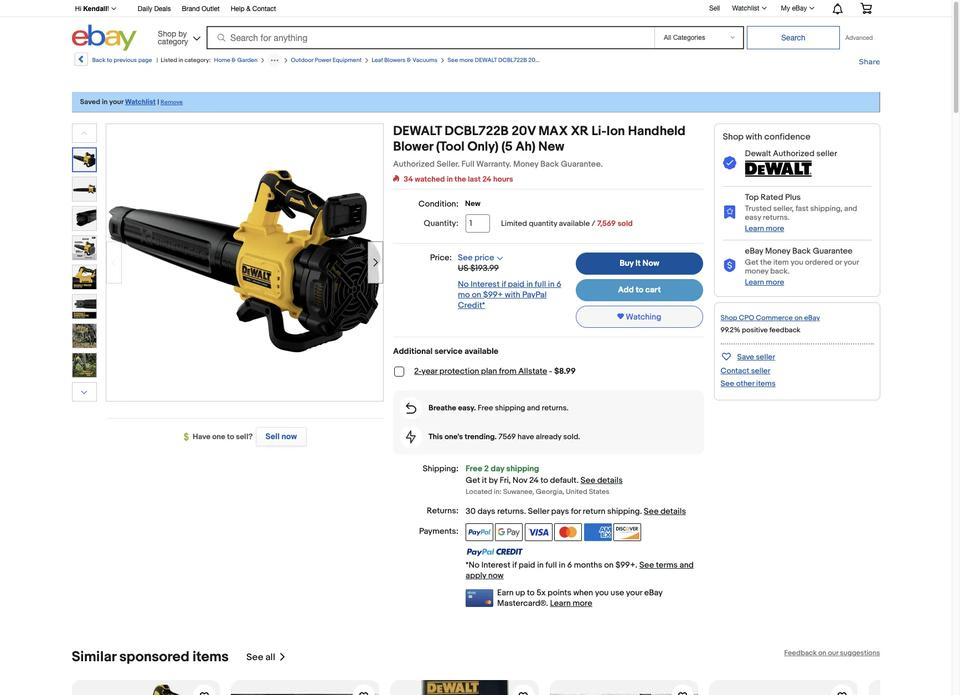 Task type: locate. For each thing, give the bounding box(es) containing it.
use
[[611, 588, 625, 598]]

new
[[539, 139, 565, 155], [466, 199, 481, 208]]

ebay right my
[[793, 4, 808, 12]]

0 vertical spatial if
[[502, 279, 506, 290]]

ebay
[[793, 4, 808, 12], [746, 246, 764, 257], [805, 314, 821, 322], [645, 588, 663, 598]]

seller
[[817, 149, 838, 159], [757, 352, 776, 362], [752, 366, 771, 376]]

picture 8 of 20 image
[[72, 354, 96, 377]]

lithium-
[[565, 57, 587, 64]]

max right ah)
[[539, 124, 568, 139]]

with details__icon image for breathe easy.
[[406, 403, 416, 414]]

0 vertical spatial xr
[[556, 57, 563, 64]]

ebay right the commerce
[[805, 314, 821, 322]]

0 vertical spatial learn more link
[[746, 224, 785, 233]]

2-
[[415, 366, 422, 377]]

daily deals
[[138, 5, 171, 13]]

by right the it
[[489, 475, 498, 486]]

1 vertical spatial see details link
[[644, 507, 687, 517]]

1 horizontal spatial 6
[[568, 560, 573, 571]]

free right easy.
[[478, 403, 494, 413]]

learn more link down money
[[746, 278, 785, 287]]

0 horizontal spatial money
[[514, 159, 539, 170]]

available up plan
[[465, 346, 499, 357]]

& right home
[[232, 57, 236, 64]]

shipping up discover image
[[608, 507, 640, 517]]

/
[[592, 219, 596, 228]]

account navigation
[[69, 0, 881, 17]]

dewalt dcbl722b 20v max xr li-ion handheld blower (tool only) (5 ah) new - picture 1 of 20 image
[[106, 123, 383, 400]]

master card image
[[555, 524, 583, 541]]

returns. up already
[[542, 403, 569, 413]]

items right other at the bottom right of page
[[757, 379, 776, 388]]

interest down "$193.99"
[[471, 279, 500, 290]]

the inside dewalt dcbl722b 20v max xr li-ion handheld blower (tool only) (5 ah) new main content
[[455, 175, 466, 184]]

0 vertical spatial items
[[757, 379, 776, 388]]

None submit
[[748, 26, 841, 49]]

1 vertical spatial ion
[[607, 124, 626, 139]]

|
[[157, 57, 158, 64], [157, 98, 159, 106]]

dewalt down shop by category banner
[[475, 57, 497, 64]]

page
[[138, 57, 152, 64]]

watchlist link right sell "link"
[[727, 2, 772, 15]]

home & garden
[[214, 57, 258, 64]]

0 vertical spatial ion
[[587, 57, 595, 64]]

get for free
[[466, 475, 481, 486]]

full up "points"
[[546, 560, 557, 571]]

seller inside contact seller see other items
[[752, 366, 771, 376]]

& inside "account" navigation
[[247, 5, 251, 13]]

back left guarantee.
[[541, 159, 559, 170]]

advanced link
[[841, 27, 879, 49]]

1 horizontal spatial if
[[513, 560, 517, 571]]

. up united
[[577, 475, 579, 486]]

1 vertical spatial dewalt
[[393, 124, 442, 139]]

0 vertical spatial details
[[598, 475, 623, 486]]

ebay up money
[[746, 246, 764, 257]]

shop down "deals"
[[158, 29, 176, 38]]

the left item
[[761, 258, 772, 267]]

listed
[[161, 57, 177, 64]]

learn down money
[[746, 278, 765, 287]]

sell
[[710, 4, 721, 12], [266, 432, 280, 442]]

ion left handhel...
[[587, 57, 595, 64]]

seller up shipping,
[[817, 149, 838, 159]]

service
[[435, 346, 463, 357]]

0 vertical spatial money
[[514, 159, 539, 170]]

with details__icon image left money
[[723, 259, 737, 273]]

guarantee.
[[561, 159, 603, 170]]

shop
[[158, 29, 176, 38], [723, 132, 744, 142], [721, 314, 738, 322]]

6 left months
[[568, 560, 573, 571]]

warranty.
[[477, 159, 512, 170]]

max
[[541, 57, 554, 64], [539, 124, 568, 139]]

more down seller,
[[767, 224, 785, 233]]

seller right save
[[757, 352, 776, 362]]

one
[[212, 432, 226, 442]]

sell now
[[266, 432, 297, 442]]

back
[[92, 57, 106, 64], [541, 159, 559, 170], [793, 246, 812, 257]]

1 horizontal spatial xr
[[571, 124, 589, 139]]

2 vertical spatial learn
[[551, 598, 571, 609]]

0 vertical spatial full
[[535, 279, 547, 290]]

all
[[266, 652, 275, 663]]

0 horizontal spatial watchlist
[[125, 98, 156, 106]]

back up ordered
[[793, 246, 812, 257]]

additional
[[393, 346, 433, 357]]

the
[[455, 175, 466, 184], [761, 258, 772, 267]]

1 horizontal spatial items
[[757, 379, 776, 388]]

dewalt up seller.
[[393, 124, 442, 139]]

cart
[[646, 285, 661, 295]]

1 horizontal spatial get
[[746, 258, 759, 267]]

sell for sell now
[[266, 432, 280, 442]]

see details link for seller pays for return shipping
[[644, 507, 687, 517]]

with details__icon image for dewalt authorized seller
[[723, 156, 737, 170]]

interest down paypal credit image
[[482, 560, 511, 571]]

0 horizontal spatial get
[[466, 475, 481, 486]]

paid up up
[[519, 560, 536, 571]]

by
[[179, 29, 187, 38], [489, 475, 498, 486]]

if inside see price us $193.99 no interest if paid in full in 6 mo on $99+ with paypal credit*
[[502, 279, 506, 290]]

dewalt
[[475, 57, 497, 64], [393, 124, 442, 139]]

money inside ebay money back guarantee get the item you ordered or your money back. learn more
[[766, 246, 791, 257]]

1 vertical spatial now
[[489, 571, 504, 581]]

to up "georgia,"
[[541, 475, 549, 486]]

contact
[[253, 5, 276, 13], [721, 366, 750, 376]]

buy it now link
[[576, 253, 704, 275]]

0 vertical spatial learn
[[746, 224, 765, 233]]

see price button
[[458, 253, 504, 263]]

seller for contact seller see other items
[[752, 366, 771, 376]]

see details link up terms
[[644, 507, 687, 517]]

learn more
[[551, 598, 593, 609]]

and inside see terms and apply now
[[680, 560, 694, 571]]

contact seller see other items
[[721, 366, 776, 388]]

1 vertical spatial with
[[505, 290, 521, 300]]

now
[[643, 258, 660, 269]]

1 vertical spatial new
[[466, 199, 481, 208]]

on inside see price us $193.99 no interest if paid in full in 6 mo on $99+ with paypal credit*
[[472, 290, 482, 300]]

your inside ebay money back guarantee get the item you ordered or your money back. learn more
[[844, 258, 860, 267]]

ah)
[[516, 139, 536, 155]]

get left item
[[746, 258, 759, 267]]

0 horizontal spatial ion
[[587, 57, 595, 64]]

| left listed
[[157, 57, 158, 64]]

learn more link right 5x
[[551, 598, 593, 609]]

1 horizontal spatial see details link
[[644, 507, 687, 517]]

back inside ebay money back guarantee get the item you ordered or your money back. learn more
[[793, 246, 812, 257]]

see details link
[[581, 475, 623, 486], [644, 507, 687, 517]]

1 horizontal spatial new
[[539, 139, 565, 155]]

0 horizontal spatial .
[[524, 507, 527, 517]]

advanced
[[846, 34, 874, 41]]

previous
[[114, 57, 137, 64]]

see inside see price us $193.99 no interest if paid in full in 6 mo on $99+ with paypal credit*
[[458, 253, 473, 263]]

learn
[[746, 224, 765, 233], [746, 278, 765, 287], [551, 598, 571, 609]]

0 vertical spatial get
[[746, 258, 759, 267]]

authorized up 34
[[393, 159, 435, 170]]

dcbl722b up full
[[445, 124, 509, 139]]

the inside ebay money back guarantee get the item you ordered or your money back. learn more
[[761, 258, 772, 267]]

0 horizontal spatial items
[[193, 649, 229, 666]]

shipping up nov
[[507, 464, 540, 474]]

the left last
[[455, 175, 466, 184]]

shipping
[[495, 403, 526, 413], [507, 464, 540, 474], [608, 507, 640, 517]]

ebay down terms
[[645, 588, 663, 598]]

to right one
[[227, 432, 234, 442]]

1 vertical spatial paid
[[519, 560, 536, 571]]

sponsored
[[119, 649, 190, 666]]

24 right nov
[[530, 475, 539, 486]]

1 vertical spatial you
[[596, 588, 609, 598]]

details up states at right bottom
[[598, 475, 623, 486]]

picture 4 of 20 image
[[72, 236, 96, 260]]

7569
[[499, 432, 516, 442]]

your right saved
[[109, 98, 124, 106]]

points
[[548, 588, 572, 598]]

0 horizontal spatial new
[[466, 199, 481, 208]]

0 vertical spatial shop
[[158, 29, 176, 38]]

0 horizontal spatial the
[[455, 175, 466, 184]]

0 vertical spatial with
[[746, 132, 763, 142]]

. up discover image
[[640, 507, 642, 517]]

0 horizontal spatial returns.
[[542, 403, 569, 413]]

1 vertical spatial items
[[193, 649, 229, 666]]

with details__icon image left easy
[[723, 205, 737, 219]]

watchlist link left remove button
[[125, 98, 156, 106]]

0 vertical spatial shipping
[[495, 403, 526, 413]]

0 horizontal spatial now
[[282, 432, 297, 442]]

available left /
[[559, 219, 590, 228]]

| left remove button
[[157, 98, 159, 106]]

ion inside dewalt dcbl722b 20v max xr li-ion handheld blower (tool only) (5 ah) new authorized seller. full warranty. money back guarantee.
[[607, 124, 626, 139]]

authorized down confidence
[[774, 149, 815, 159]]

ebay money back guarantee get the item you ordered or your money back. learn more
[[746, 246, 860, 287]]

0 vertical spatial dewalt
[[475, 57, 497, 64]]

in right the $99+
[[527, 279, 533, 290]]

with right the $99+
[[505, 290, 521, 300]]

see other items link
[[721, 379, 776, 388]]

0 vertical spatial by
[[179, 29, 187, 38]]

0 horizontal spatial and
[[527, 403, 540, 413]]

0 horizontal spatial contact
[[253, 5, 276, 13]]

1 vertical spatial back
[[541, 159, 559, 170]]

shop by category banner
[[69, 0, 881, 54]]

with details__icon image for ebay money back guarantee
[[723, 259, 737, 273]]

with details__icon image left this
[[406, 431, 416, 444]]

blower
[[393, 139, 434, 155]]

interest inside see price us $193.99 no interest if paid in full in 6 mo on $99+ with paypal credit*
[[471, 279, 500, 290]]

0 vertical spatial dcbl722b
[[499, 57, 528, 64]]

seller inside 'button'
[[757, 352, 776, 362]]

new up quantity: text field
[[466, 199, 481, 208]]

99.2%
[[721, 326, 741, 335]]

full
[[535, 279, 547, 290], [546, 560, 557, 571]]

picture 7 of 20 image
[[72, 324, 96, 348]]

1 vertical spatial and
[[527, 403, 540, 413]]

on left the our
[[819, 649, 827, 658]]

learn right 5x
[[551, 598, 571, 609]]

*no interest if paid in full in 6 months on $99+.
[[466, 560, 640, 571]]

1 vertical spatial watchlist link
[[125, 98, 156, 106]]

if down paypal credit image
[[513, 560, 517, 571]]

paypal
[[523, 290, 547, 300]]

dollar sign image
[[184, 433, 193, 442]]

if
[[502, 279, 506, 290], [513, 560, 517, 571]]

more right "points"
[[573, 598, 593, 609]]

get inside ebay money back guarantee get the item you ordered or your money back. learn more
[[746, 258, 759, 267]]

0 vertical spatial 6
[[557, 279, 562, 290]]

dcbl722b down shop by category banner
[[499, 57, 528, 64]]

picture 2 of 20 image
[[72, 177, 96, 201]]

to left 5x
[[527, 588, 535, 598]]

1 horizontal spatial your
[[627, 588, 643, 598]]

1 vertical spatial 24
[[530, 475, 539, 486]]

now right sell?
[[282, 432, 297, 442]]

hours
[[494, 175, 514, 184]]

paypal credit image
[[466, 548, 524, 557]]

0 vertical spatial sell
[[710, 4, 721, 12]]

shipping inside free 2 day shipping get it by fri, nov 24 to default . see details located in: suwanee, georgia, united states
[[507, 464, 540, 474]]

watchlist inside "account" navigation
[[733, 4, 760, 12]]

discover image
[[614, 524, 642, 541]]

money up item
[[766, 246, 791, 257]]

returns:
[[427, 506, 459, 516]]

paypal image
[[466, 524, 494, 541]]

1 horizontal spatial .
[[577, 475, 579, 486]]

0 horizontal spatial dewalt
[[393, 124, 442, 139]]

20v left lithium-
[[529, 57, 540, 64]]

with details__icon image for this one's trending.
[[406, 431, 416, 444]]

0 vertical spatial back
[[92, 57, 106, 64]]

you left use
[[596, 588, 609, 598]]

plan
[[481, 366, 498, 377]]

shop with confidence
[[723, 132, 811, 142]]

34
[[404, 175, 414, 184]]

hi kendall !
[[75, 5, 109, 13]]

contact right help
[[253, 5, 276, 13]]

mo
[[458, 290, 470, 300]]

0 vertical spatial watchlist
[[733, 4, 760, 12]]

1 horizontal spatial sell
[[710, 4, 721, 12]]

plus
[[786, 192, 802, 203]]

returns. down rated
[[763, 213, 790, 222]]

located
[[466, 488, 493, 497]]

see details link up states at right bottom
[[581, 475, 623, 486]]

1 horizontal spatial and
[[680, 560, 694, 571]]

your right or
[[844, 258, 860, 267]]

sold
[[618, 219, 633, 228]]

0 horizontal spatial &
[[232, 57, 236, 64]]

0 horizontal spatial with
[[505, 290, 521, 300]]

suggestions
[[841, 649, 881, 658]]

similar sponsored items
[[72, 649, 229, 666]]

1 vertical spatial learn more link
[[746, 278, 785, 287]]

remove
[[161, 99, 183, 106]]

1 vertical spatial xr
[[571, 124, 589, 139]]

& right 'blowers' on the left top of page
[[407, 57, 412, 64]]

shipping,
[[811, 204, 843, 213]]

0 horizontal spatial 24
[[483, 175, 492, 184]]

0 vertical spatial the
[[455, 175, 466, 184]]

items left see all
[[193, 649, 229, 666]]

your
[[109, 98, 124, 106], [844, 258, 860, 267], [627, 588, 643, 598]]

handheld
[[628, 124, 686, 139]]

xr left lithium-
[[556, 57, 563, 64]]

0 vertical spatial watchlist link
[[727, 2, 772, 15]]

1 vertical spatial full
[[546, 560, 557, 571]]

help
[[231, 5, 245, 13]]

item
[[774, 258, 790, 267]]

1 vertical spatial details
[[661, 507, 687, 517]]

breathe
[[429, 403, 457, 413]]

6 right the paypal
[[557, 279, 562, 290]]

1 horizontal spatial money
[[766, 246, 791, 257]]

0 vertical spatial contact
[[253, 5, 276, 13]]

see inside see terms and apply now
[[640, 560, 655, 571]]

now inside sell now link
[[282, 432, 297, 442]]

on up 'feedback'
[[795, 314, 803, 322]]

watching button
[[576, 306, 704, 328]]

0 vertical spatial available
[[559, 219, 590, 228]]

0 horizontal spatial your
[[109, 98, 124, 106]]

Search for anything text field
[[208, 27, 653, 48]]

returns. inside top rated plus trusted seller, fast shipping, and easy returns. learn more
[[763, 213, 790, 222]]

paid right the $99+
[[508, 279, 525, 290]]

this
[[429, 432, 443, 442]]

get
[[746, 258, 759, 267], [466, 475, 481, 486]]

1 vertical spatial max
[[539, 124, 568, 139]]

to left the previous
[[107, 57, 112, 64]]

sell inside "account" navigation
[[710, 4, 721, 12]]

0 horizontal spatial details
[[598, 475, 623, 486]]

1 horizontal spatial ion
[[607, 124, 626, 139]]

1 vertical spatial contact
[[721, 366, 750, 376]]

or
[[836, 258, 843, 267]]

1 vertical spatial available
[[465, 346, 499, 357]]

1 horizontal spatial now
[[489, 571, 504, 581]]

more
[[460, 57, 474, 64], [767, 224, 785, 233], [767, 278, 785, 287], [573, 598, 593, 609]]

seller down save seller at the right bottom of page
[[752, 366, 771, 376]]

money down ah)
[[514, 159, 539, 170]]

learn more link for rated
[[746, 224, 785, 233]]

sell?
[[236, 432, 253, 442]]

dewalt logo image
[[746, 161, 812, 177]]

see terms and apply now link
[[466, 560, 694, 581]]

ion left handheld
[[607, 124, 626, 139]]

learn more link down easy
[[746, 224, 785, 233]]

0 vertical spatial |
[[157, 57, 158, 64]]

get inside free 2 day shipping get it by fri, nov 24 to default . see details located in: suwanee, georgia, united states
[[466, 475, 481, 486]]

1 horizontal spatial you
[[791, 258, 804, 267]]

more inside ebay money back guarantee get the item you ordered or your money back. learn more
[[767, 278, 785, 287]]

0 horizontal spatial available
[[465, 346, 499, 357]]

now inside see terms and apply now
[[489, 571, 504, 581]]

0 horizontal spatial see details link
[[581, 475, 623, 486]]

1 vertical spatial interest
[[482, 560, 511, 571]]

watchlist left remove button
[[125, 98, 156, 106]]

1 vertical spatial the
[[761, 258, 772, 267]]

shop inside shop by category
[[158, 29, 176, 38]]

max left lithium-
[[541, 57, 554, 64]]

0 vertical spatial free
[[478, 403, 494, 413]]

0 horizontal spatial 6
[[557, 279, 562, 290]]

none submit inside shop by category banner
[[748, 26, 841, 49]]

0 horizontal spatial watchlist link
[[125, 98, 156, 106]]

to inside free 2 day shipping get it by fri, nov 24 to default . see details located in: suwanee, georgia, united states
[[541, 475, 549, 486]]

with details__icon image left "breathe"
[[406, 403, 416, 414]]

on right mo
[[472, 290, 482, 300]]

with details__icon image
[[723, 156, 737, 170], [723, 205, 737, 219], [723, 259, 737, 273], [406, 403, 416, 414], [406, 431, 416, 444]]

xr left li-
[[571, 124, 589, 139]]

1 horizontal spatial contact
[[721, 366, 750, 376]]

learn down easy
[[746, 224, 765, 233]]

20v
[[529, 57, 540, 64], [512, 124, 536, 139]]

1 horizontal spatial available
[[559, 219, 590, 228]]

1 vertical spatial seller
[[757, 352, 776, 362]]

0 vertical spatial seller
[[817, 149, 838, 159]]

your right use
[[627, 588, 643, 598]]

shipping up "7569"
[[495, 403, 526, 413]]

ebay inside ebay money back guarantee get the item you ordered or your money back. learn more
[[746, 246, 764, 257]]

1 vertical spatial shipping
[[507, 464, 540, 474]]

watchlist right sell "link"
[[733, 4, 760, 12]]

with details__icon image for top rated plus
[[723, 205, 737, 219]]

with inside see price us $193.99 no interest if paid in full in 6 mo on $99+ with paypal credit*
[[505, 290, 521, 300]]

seller for save seller
[[757, 352, 776, 362]]

1 horizontal spatial back
[[541, 159, 559, 170]]

1 vertical spatial learn
[[746, 278, 765, 287]]

on left '$99+.'
[[605, 560, 614, 571]]

dcbl722b inside dewalt dcbl722b 20v max xr li-ion handheld blower (tool only) (5 ah) new authorized seller. full warranty. money back guarantee.
[[445, 124, 509, 139]]

0 vertical spatial your
[[109, 98, 124, 106]]

and
[[845, 204, 858, 213], [527, 403, 540, 413], [680, 560, 694, 571]]

with details__icon image left dewalt
[[723, 156, 737, 170]]

20v right 'only)'
[[512, 124, 536, 139]]

google pay image
[[496, 524, 523, 541]]

back left the previous
[[92, 57, 106, 64]]

free 2 day shipping get it by fri, nov 24 to default . see details located in: suwanee, georgia, united states
[[466, 464, 623, 497]]

2 horizontal spatial your
[[844, 258, 860, 267]]

sell inside sell now link
[[266, 432, 280, 442]]



Task type: vqa. For each thing, say whether or not it's contained in the screenshot.
and within See terms and apply now
yes



Task type: describe. For each thing, give the bounding box(es) containing it.
return
[[583, 507, 606, 517]]

| listed in category:
[[157, 57, 211, 64]]

!
[[107, 5, 109, 13]]

sell for sell
[[710, 4, 721, 12]]

similar
[[72, 649, 116, 666]]

protection
[[440, 366, 480, 377]]

outdoor
[[291, 57, 314, 64]]

positive
[[742, 326, 768, 335]]

returns. inside dewalt dcbl722b 20v max xr li-ion handheld blower (tool only) (5 ah) new main content
[[542, 403, 569, 413]]

free inside free 2 day shipping get it by fri, nov 24 to default . see details located in: suwanee, georgia, united states
[[466, 464, 483, 474]]

more inside top rated plus trusted seller, fast shipping, and easy returns. learn more
[[767, 224, 785, 233]]

in down seller.
[[447, 175, 453, 184]]

back inside dewalt dcbl722b 20v max xr li-ion handheld blower (tool only) (5 ah) new authorized seller. full warranty. money back guarantee.
[[541, 159, 559, 170]]

authorized inside dewalt dcbl722b 20v max xr li-ion handheld blower (tool only) (5 ah) new authorized seller. full warranty. money back guarantee.
[[393, 159, 435, 170]]

top
[[746, 192, 759, 203]]

feedback on our suggestions
[[785, 649, 881, 658]]

more down shop by category banner
[[460, 57, 474, 64]]

1 horizontal spatial with
[[746, 132, 763, 142]]

available for quantity
[[559, 219, 590, 228]]

by inside free 2 day shipping get it by fri, nov 24 to default . see details located in: suwanee, georgia, united states
[[489, 475, 498, 486]]

when
[[574, 588, 594, 598]]

this one's trending. 7569 have already sold.
[[429, 432, 581, 442]]

money inside dewalt dcbl722b 20v max xr li-ion handheld blower (tool only) (5 ah) new authorized seller. full warranty. money back guarantee.
[[514, 159, 539, 170]]

items inside contact seller see other items
[[757, 379, 776, 388]]

sold.
[[564, 432, 581, 442]]

deals
[[154, 5, 171, 13]]

shop for shop by category
[[158, 29, 176, 38]]

picture 1 of 20 image
[[73, 149, 96, 171]]

feedback
[[785, 649, 817, 658]]

30 days returns . seller pays for return shipping . see details
[[466, 507, 687, 517]]

in right saved
[[102, 98, 108, 106]]

in right listed
[[179, 57, 183, 64]]

(tool
[[436, 139, 465, 155]]

dewalt dcbl722b 20v max xr li-ion handheld blower (tool only) (5 ah) new main content
[[393, 124, 705, 609]]

ebay inside "earn up to 5x points when you use your ebay mastercard®."
[[645, 588, 663, 598]]

ordered
[[806, 258, 834, 267]]

easy.
[[458, 403, 476, 413]]

add to cart link
[[576, 279, 704, 301]]

breathe easy. free shipping and returns.
[[429, 403, 569, 413]]

no interest if paid in full in 6 mo on $99+ with paypal credit* link
[[458, 279, 562, 311]]

2 vertical spatial shipping
[[608, 507, 640, 517]]

contact inside contact seller see other items
[[721, 366, 750, 376]]

0 horizontal spatial back
[[92, 57, 106, 64]]

get for ebay
[[746, 258, 759, 267]]

watchlist link inside "account" navigation
[[727, 2, 772, 15]]

blowers
[[385, 57, 406, 64]]

american express image
[[584, 524, 612, 541]]

quantity
[[529, 219, 558, 228]]

cpo
[[740, 314, 755, 322]]

1 vertical spatial watchlist
[[125, 98, 156, 106]]

shop by category button
[[153, 25, 203, 48]]

ebay mastercard image
[[466, 590, 494, 607]]

have
[[193, 432, 211, 442]]

in left months
[[559, 560, 566, 571]]

you inside "earn up to 5x points when you use your ebay mastercard®."
[[596, 588, 609, 598]]

remove button
[[161, 98, 183, 106]]

guarantee
[[813, 246, 853, 257]]

see all link
[[247, 649, 287, 666]]

See all text field
[[247, 652, 275, 663]]

save seller
[[738, 352, 776, 362]]

help & contact
[[231, 5, 276, 13]]

outdoor power equipment
[[291, 57, 362, 64]]

trusted
[[746, 204, 772, 213]]

picture 5 of 20 image
[[72, 265, 96, 289]]

$193.99
[[471, 263, 499, 274]]

kendall
[[83, 5, 107, 13]]

your shopping cart image
[[860, 3, 873, 14]]

li-
[[592, 124, 607, 139]]

buy
[[620, 258, 634, 269]]

34 watched in the last 24 hours
[[404, 175, 514, 184]]

us
[[458, 263, 469, 274]]

2
[[485, 464, 489, 474]]

returns
[[498, 507, 524, 517]]

learn inside ebay money back guarantee get the item you ordered or your money back. learn more
[[746, 278, 765, 287]]

home
[[214, 57, 231, 64]]

6 inside see price us $193.99 no interest if paid in full in 6 mo on $99+ with paypal credit*
[[557, 279, 562, 290]]

dewalt authorized seller
[[746, 149, 838, 159]]

my ebay link
[[776, 2, 820, 15]]

leaf
[[372, 57, 383, 64]]

& for contact
[[247, 5, 251, 13]]

learn inside top rated plus trusted seller, fast shipping, and easy returns. learn more
[[746, 224, 765, 233]]

georgia,
[[536, 488, 565, 497]]

2 horizontal spatial .
[[640, 507, 642, 517]]

24 inside free 2 day shipping get it by fri, nov 24 to default . see details located in: suwanee, georgia, united states
[[530, 475, 539, 486]]

hi
[[75, 5, 81, 13]]

on inside shop cpo commerce on ebay 99.2% positive feedback
[[795, 314, 803, 322]]

picture 3 of 20 image
[[72, 207, 96, 231]]

it
[[482, 475, 487, 486]]

suwanee,
[[504, 488, 535, 497]]

max inside dewalt dcbl722b 20v max xr li-ion handheld blower (tool only) (5 ah) new authorized seller. full warranty. money back guarantee.
[[539, 124, 568, 139]]

details inside free 2 day shipping get it by fri, nov 24 to default . see details located in: suwanee, georgia, united states
[[598, 475, 623, 486]]

vacuums
[[413, 57, 438, 64]]

my
[[782, 4, 791, 12]]

2 horizontal spatial &
[[407, 57, 412, 64]]

to inside "earn up to 5x points when you use your ebay mastercard®."
[[527, 588, 535, 598]]

shipping for free
[[495, 403, 526, 413]]

more inside dewalt dcbl722b 20v max xr li-ion handheld blower (tool only) (5 ah) new main content
[[573, 598, 593, 609]]

learn more link for money
[[746, 278, 785, 287]]

daily deals link
[[138, 3, 171, 16]]

in up 5x
[[538, 560, 544, 571]]

ebay inside "account" navigation
[[793, 4, 808, 12]]

days
[[478, 507, 496, 517]]

equipment
[[333, 57, 362, 64]]

20v inside dewalt dcbl722b 20v max xr li-ion handheld blower (tool only) (5 ah) new authorized seller. full warranty. money back guarantee.
[[512, 124, 536, 139]]

2 vertical spatial learn more link
[[551, 598, 593, 609]]

to left cart in the top right of the page
[[636, 285, 644, 295]]

in right the paypal
[[548, 279, 555, 290]]

outdoor power equipment link
[[291, 57, 362, 64]]

ebay inside shop cpo commerce on ebay 99.2% positive feedback
[[805, 314, 821, 322]]

help & contact link
[[231, 3, 276, 16]]

new inside dewalt dcbl722b 20v max xr li-ion handheld blower (tool only) (5 ah) new authorized seller. full warranty. money back guarantee.
[[539, 139, 565, 155]]

1 horizontal spatial dewalt
[[475, 57, 497, 64]]

shop for shop with confidence
[[723, 132, 744, 142]]

Quantity: text field
[[466, 214, 490, 233]]

see details link for default
[[581, 475, 623, 486]]

and inside top rated plus trusted seller, fast shipping, and easy returns. learn more
[[845, 204, 858, 213]]

add
[[619, 285, 634, 295]]

nov
[[513, 475, 528, 486]]

by inside shop by category
[[179, 29, 187, 38]]

1 horizontal spatial authorized
[[774, 149, 815, 159]]

your inside "earn up to 5x points when you use your ebay mastercard®."
[[627, 588, 643, 598]]

1 horizontal spatial details
[[661, 507, 687, 517]]

leaf blowers & vacuums link
[[372, 57, 438, 64]]

condition:
[[419, 199, 459, 209]]

save seller button
[[721, 350, 776, 363]]

dewalt inside dewalt dcbl722b 20v max xr li-ion handheld blower (tool only) (5 ah) new authorized seller. full warranty. money back guarantee.
[[393, 124, 442, 139]]

rated
[[761, 192, 784, 203]]

0 vertical spatial max
[[541, 57, 554, 64]]

& for garden
[[232, 57, 236, 64]]

visa image
[[525, 524, 553, 541]]

0 vertical spatial 24
[[483, 175, 492, 184]]

. inside free 2 day shipping get it by fri, nov 24 to default . see details located in: suwanee, georgia, united states
[[577, 475, 579, 486]]

trending.
[[465, 432, 497, 442]]

30
[[466, 507, 476, 517]]

states
[[589, 488, 610, 497]]

0 vertical spatial 20v
[[529, 57, 540, 64]]

1 vertical spatial |
[[157, 98, 159, 106]]

picture 6 of 20 image
[[72, 295, 96, 319]]

seller,
[[774, 204, 795, 213]]

paid inside see price us $193.99 no interest if paid in full in 6 mo on $99+ with paypal credit*
[[508, 279, 525, 290]]

0 horizontal spatial xr
[[556, 57, 563, 64]]

save
[[738, 352, 755, 362]]

see inside free 2 day shipping get it by fri, nov 24 to default . see details located in: suwanee, georgia, united states
[[581, 475, 596, 486]]

5x
[[537, 588, 546, 598]]

xr inside dewalt dcbl722b 20v max xr li-ion handheld blower (tool only) (5 ah) new authorized seller. full warranty. money back guarantee.
[[571, 124, 589, 139]]

contact inside "account" navigation
[[253, 5, 276, 13]]

seller
[[528, 507, 550, 517]]

limited
[[502, 219, 528, 228]]

$8.99
[[555, 366, 576, 377]]

shipping for day
[[507, 464, 540, 474]]

2-year protection plan from allstate - $8.99
[[415, 366, 576, 377]]

see inside contact seller see other items
[[721, 379, 735, 388]]

shop inside shop cpo commerce on ebay 99.2% positive feedback
[[721, 314, 738, 322]]

earn up to 5x points when you use your ebay mastercard®.
[[498, 588, 663, 609]]

*no
[[466, 560, 480, 571]]

full inside see price us $193.99 no interest if paid in full in 6 mo on $99+ with paypal credit*
[[535, 279, 547, 290]]

back to previous page link
[[73, 53, 152, 70]]

already
[[536, 432, 562, 442]]

saved in your watchlist | remove
[[80, 98, 183, 106]]

last
[[468, 175, 481, 184]]

see more dewalt dcbl722b 20v max xr lithium-ion handhel... link
[[448, 57, 623, 64]]

available for service
[[465, 346, 499, 357]]

up
[[516, 588, 526, 598]]

learn inside dewalt dcbl722b 20v max xr li-ion handheld blower (tool only) (5 ah) new main content
[[551, 598, 571, 609]]

you inside ebay money back guarantee get the item you ordered or your money back. learn more
[[791, 258, 804, 267]]



